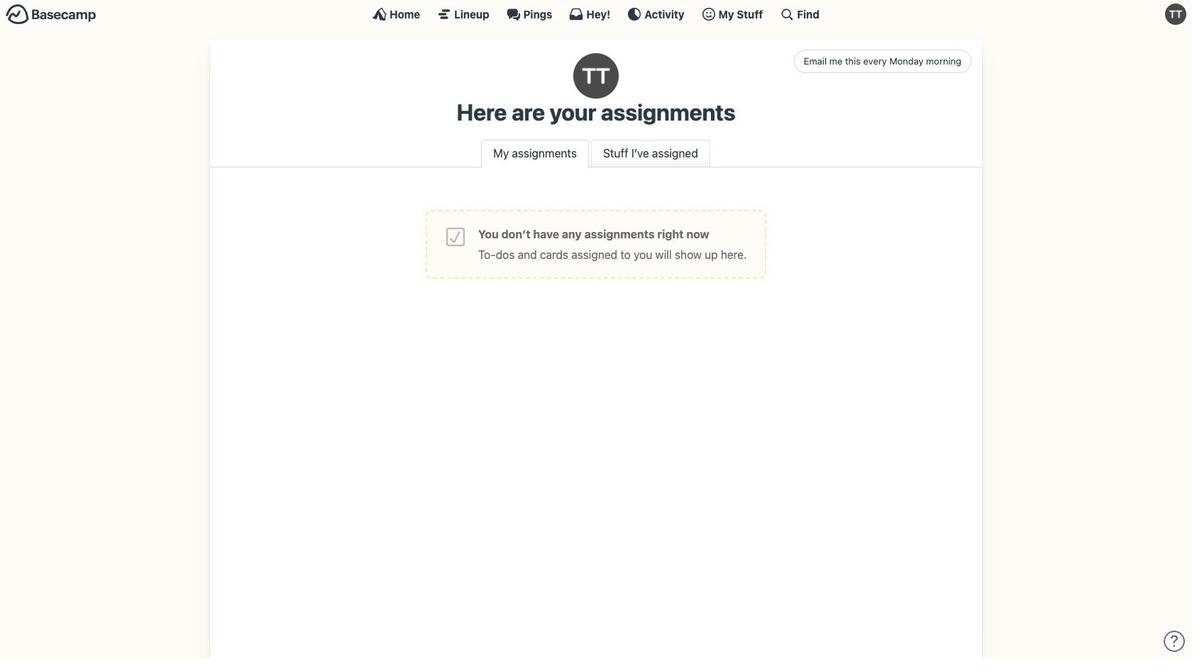 Task type: describe. For each thing, give the bounding box(es) containing it.
switch accounts image
[[6, 4, 97, 26]]



Task type: locate. For each thing, give the bounding box(es) containing it.
1 horizontal spatial terry turtle image
[[1166, 4, 1187, 25]]

0 horizontal spatial terry turtle image
[[574, 53, 619, 99]]

main element
[[0, 0, 1193, 28]]

keyboard shortcut: ⌘ + / image
[[780, 7, 795, 21]]

0 vertical spatial terry turtle image
[[1166, 4, 1187, 25]]

terry turtle image
[[1166, 4, 1187, 25], [574, 53, 619, 99]]

1 vertical spatial terry turtle image
[[574, 53, 619, 99]]



Task type: vqa. For each thing, say whether or not it's contained in the screenshot.
Switch accounts image
yes



